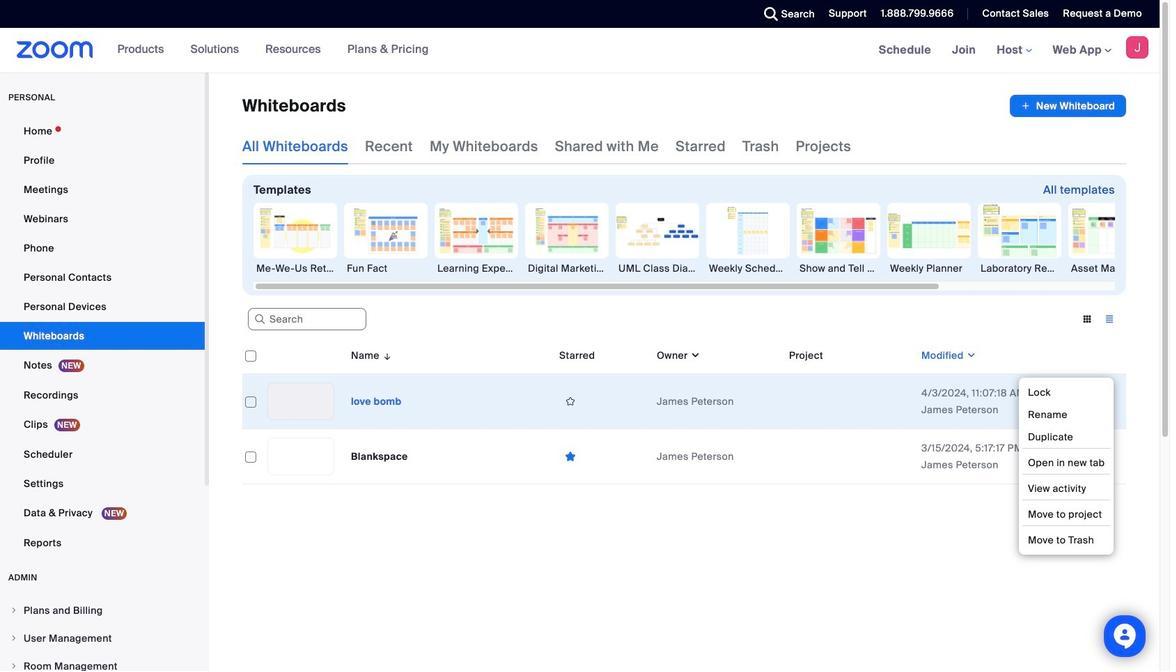 Task type: vqa. For each thing, say whether or not it's contained in the screenshot.
The List Mode, Selected image
yes



Task type: describe. For each thing, give the bounding box(es) containing it.
cell for click to star the whiteboard love bomb image at the bottom of the page
[[784, 374, 916, 429]]

love bomb element
[[351, 395, 402, 408]]

personal menu menu
[[0, 117, 205, 558]]

click to star the whiteboard love bomb image
[[560, 395, 582, 408]]

thumbnail of love bomb image
[[268, 383, 334, 420]]

list mode, selected image
[[1099, 313, 1121, 325]]

arrow down image
[[380, 347, 393, 364]]

more options for love bomb image
[[1092, 395, 1114, 408]]

laboratory report element
[[978, 261, 1062, 275]]

down image
[[688, 348, 701, 362]]

1 right image from the top
[[10, 606, 18, 615]]

uml class diagram element
[[616, 261, 700, 275]]

grid mode, not selected image
[[1077, 313, 1099, 325]]

product information navigation
[[107, 28, 440, 72]]

digital marketing canvas element
[[525, 261, 609, 275]]

fun fact element
[[344, 261, 428, 275]]

Search text field
[[248, 308, 367, 331]]

profile picture image
[[1127, 36, 1149, 59]]

cell for click to unstar the whiteboard blankspace icon
[[784, 429, 916, 484]]

learning experience canvas element
[[435, 261, 519, 275]]

admin menu menu
[[0, 597, 205, 671]]

me-we-us retrospective element
[[254, 261, 337, 275]]

asset management element
[[1069, 261, 1153, 275]]

1 vertical spatial application
[[243, 337, 1137, 495]]



Task type: locate. For each thing, give the bounding box(es) containing it.
0 vertical spatial right image
[[10, 606, 18, 615]]

2 vertical spatial menu item
[[0, 653, 205, 671]]

right image
[[10, 606, 18, 615], [10, 634, 18, 643], [10, 662, 18, 670]]

zoom logo image
[[17, 41, 93, 59]]

meetings navigation
[[869, 28, 1160, 73]]

2 cell from the top
[[784, 429, 916, 484]]

1 cell from the top
[[784, 374, 916, 429]]

tabs of all whiteboard page tab list
[[243, 128, 852, 164]]

1 vertical spatial right image
[[10, 634, 18, 643]]

2 menu item from the top
[[0, 625, 205, 652]]

menu item
[[0, 597, 205, 624], [0, 625, 205, 652], [0, 653, 205, 671]]

2 right image from the top
[[10, 634, 18, 643]]

1 menu item from the top
[[0, 597, 205, 624]]

banner
[[0, 28, 1160, 73]]

application
[[1010, 95, 1127, 117], [243, 337, 1137, 495]]

thumbnail of blankspace image
[[268, 438, 334, 475]]

click to unstar the whiteboard blankspace image
[[560, 450, 582, 463]]

weekly planner element
[[888, 261, 972, 275]]

blankspace element
[[351, 450, 408, 463]]

cell
[[784, 374, 916, 429], [784, 429, 916, 484]]

add image
[[1022, 99, 1031, 113]]

show and tell with a twist element
[[797, 261, 881, 275]]

2 vertical spatial right image
[[10, 662, 18, 670]]

3 right image from the top
[[10, 662, 18, 670]]

3 menu item from the top
[[0, 653, 205, 671]]

0 vertical spatial application
[[1010, 95, 1127, 117]]

0 vertical spatial menu item
[[0, 597, 205, 624]]

1 vertical spatial menu item
[[0, 625, 205, 652]]

weekly schedule element
[[707, 261, 790, 275]]

love bomb, modified at apr 03, 2024 by james peterson, link image
[[268, 383, 335, 420]]



